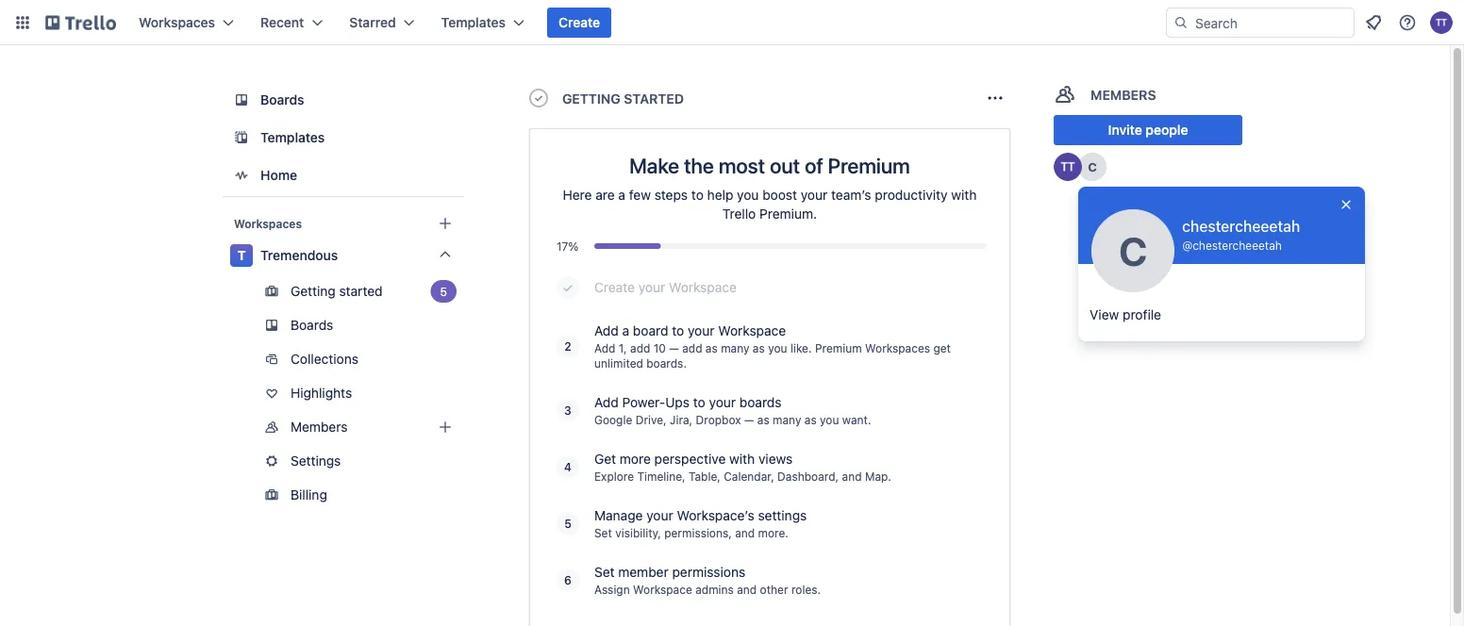 Task type: describe. For each thing, give the bounding box(es) containing it.
map.
[[865, 470, 891, 483]]

and inside set member permissions assign workspace admins and other roles.
[[737, 583, 757, 596]]

templates inside popup button
[[441, 15, 506, 30]]

dashboard,
[[777, 470, 839, 483]]

you inside here are a few steps to help you boost your team's productivity with trello premium.
[[737, 187, 759, 203]]

the
[[684, 153, 714, 177]]

ups
[[665, 395, 690, 410]]

collections link
[[223, 344, 464, 374]]

billing
[[291, 487, 327, 503]]

open information menu image
[[1398, 13, 1417, 32]]

as left like.
[[753, 341, 765, 355]]

recent
[[260, 15, 304, 30]]

starred
[[349, 15, 396, 30]]

0 horizontal spatial 5
[[440, 285, 447, 298]]

create a workspace image
[[434, 212, 457, 235]]

as left want.
[[804, 413, 817, 426]]

timeline,
[[637, 470, 685, 483]]

17 %
[[557, 240, 579, 253]]

tremendous
[[260, 248, 338, 263]]

0 vertical spatial workspace
[[669, 280, 737, 295]]

chestercheeetah (chestercheeetah) image
[[1092, 209, 1175, 292]]

back to home image
[[45, 8, 116, 38]]

dropbox
[[696, 413, 741, 426]]

boards for first boards link from the bottom
[[291, 317, 333, 333]]

permissions,
[[664, 526, 732, 540]]

like.
[[790, 341, 812, 355]]

a inside here are a few steps to help you boost your team's productivity with trello premium.
[[618, 187, 625, 203]]

1 boards link from the top
[[223, 83, 464, 117]]

set inside manage your workspace's settings set visibility, permissions, and more.
[[594, 526, 612, 540]]

create your workspace
[[594, 280, 737, 295]]

you inside add power-ups to your boards google drive, jira, dropbox — as many as you want.
[[820, 413, 839, 426]]

chestercheeetah (chestercheeetah) image
[[1078, 153, 1107, 181]]

collections
[[291, 351, 358, 367]]

4
[[564, 460, 572, 474]]

0 horizontal spatial templates
[[260, 130, 325, 145]]

add power-ups to your boards google drive, jira, dropbox — as many as you want.
[[594, 395, 871, 426]]

t
[[237, 248, 246, 263]]

template board image
[[230, 126, 253, 149]]

unlimited
[[594, 357, 643, 370]]

calendar,
[[724, 470, 774, 483]]

search image
[[1173, 15, 1189, 30]]

drive,
[[635, 413, 667, 426]]

people
[[1146, 122, 1188, 138]]

view
[[1090, 307, 1119, 323]]

to inside here are a few steps to help you boost your team's productivity with trello premium.
[[691, 187, 704, 203]]

1,
[[619, 341, 627, 355]]

0 vertical spatial premium
[[828, 153, 910, 177]]

add image
[[434, 416, 457, 439]]

chestercheeetah @ chestercheeetah
[[1182, 217, 1300, 252]]

— for workspace
[[669, 341, 679, 355]]

workspace inside set member permissions assign workspace admins and other roles.
[[633, 583, 692, 596]]

your inside manage your workspace's settings set visibility, permissions, and more.
[[646, 508, 673, 524]]

views
[[758, 451, 793, 467]]

c for chestercheeetah (chestercheeetah) image
[[1119, 227, 1147, 274]]

few
[[629, 187, 651, 203]]

boost
[[762, 187, 797, 203]]

get
[[933, 341, 951, 355]]

of
[[805, 153, 823, 177]]

started
[[339, 283, 383, 299]]

you inside add a board to your workspace add 1, add 10 — add as many as you like. premium workspaces get unlimited boards.
[[768, 341, 787, 355]]

@
[[1182, 239, 1192, 252]]

and inside get more perspective with views explore timeline, table, calendar, dashboard, and map.
[[842, 470, 862, 483]]

get more perspective with views explore timeline, table, calendar, dashboard, and map.
[[594, 451, 891, 483]]

recent button
[[249, 8, 334, 38]]

more.
[[758, 526, 789, 540]]

power-
[[622, 395, 665, 410]]

3
[[564, 404, 571, 417]]

google
[[594, 413, 632, 426]]

17
[[557, 240, 568, 253]]

create for create
[[558, 15, 600, 30]]

invite people button
[[1054, 115, 1242, 145]]

set inside set member permissions assign workspace admins and other roles.
[[594, 565, 615, 580]]

workspace's
[[677, 508, 754, 524]]

make the most out of premium
[[629, 153, 910, 177]]

workspaces inside add a board to your workspace add 1, add 10 — add as many as you like. premium workspaces get unlimited boards.
[[865, 341, 930, 355]]

2 add from the top
[[594, 341, 615, 355]]

here
[[563, 187, 592, 203]]

billing link
[[223, 480, 464, 510]]

home image
[[230, 164, 253, 187]]

as right 10
[[705, 341, 718, 355]]

templates button
[[430, 8, 536, 38]]

members
[[291, 419, 348, 435]]

your inside add a board to your workspace add 1, add 10 — add as many as you like. premium workspaces get unlimited boards.
[[688, 323, 715, 339]]

with inside here are a few steps to help you boost your team's productivity with trello premium.
[[951, 187, 977, 203]]

here are a few steps to help you boost your team's productivity with trello premium.
[[563, 187, 977, 222]]

most
[[719, 153, 765, 177]]

2
[[564, 340, 571, 353]]

6
[[564, 574, 572, 587]]

add for add power-ups to your boards
[[594, 395, 619, 410]]

getting
[[562, 91, 620, 107]]

team's
[[831, 187, 871, 203]]

workspaces button
[[127, 8, 245, 38]]

member
[[618, 565, 669, 580]]

home
[[260, 167, 297, 183]]

starred button
[[338, 8, 426, 38]]

jira,
[[670, 413, 693, 426]]

0 notifications image
[[1362, 11, 1385, 34]]

invite people
[[1108, 122, 1188, 138]]

profile
[[1123, 307, 1161, 323]]

are
[[595, 187, 615, 203]]

templates link
[[223, 121, 464, 155]]

add a board to your workspace add 1, add 10 — add as many as you like. premium workspaces get unlimited boards.
[[594, 323, 951, 370]]

1 vertical spatial 5
[[564, 517, 571, 530]]

perspective
[[654, 451, 726, 467]]



Task type: vqa. For each thing, say whether or not it's contained in the screenshot.


Task type: locate. For each thing, give the bounding box(es) containing it.
0 vertical spatial a
[[618, 187, 625, 203]]

close image
[[1339, 197, 1354, 212]]

1 vertical spatial to
[[672, 323, 684, 339]]

— inside add a board to your workspace add 1, add 10 — add as many as you like. premium workspaces get unlimited boards.
[[669, 341, 679, 355]]

add
[[594, 323, 619, 339], [594, 341, 615, 355], [594, 395, 619, 410]]

0 horizontal spatial you
[[737, 187, 759, 203]]

add up boards.
[[682, 341, 702, 355]]

1 vertical spatial with
[[729, 451, 755, 467]]

0 horizontal spatial c
[[1088, 160, 1097, 174]]

visibility,
[[615, 526, 661, 540]]

1 vertical spatial set
[[594, 565, 615, 580]]

settings
[[758, 508, 807, 524]]

productivity
[[875, 187, 948, 203]]

to for board
[[672, 323, 684, 339]]

0 vertical spatial you
[[737, 187, 759, 203]]

boards down getting at the left
[[291, 317, 333, 333]]

you
[[737, 187, 759, 203], [768, 341, 787, 355], [820, 413, 839, 426]]

steps
[[654, 187, 688, 203]]

5
[[440, 285, 447, 298], [564, 517, 571, 530]]

many up boards
[[721, 341, 749, 355]]

set up assign on the bottom left of page
[[594, 565, 615, 580]]

set down manage
[[594, 526, 612, 540]]

boards link up templates link
[[223, 83, 464, 117]]

a right are
[[618, 187, 625, 203]]

with
[[951, 187, 977, 203], [729, 451, 755, 467]]

and left more.
[[735, 526, 755, 540]]

a
[[618, 187, 625, 203], [622, 323, 629, 339]]

add for add a board to your workspace
[[594, 323, 619, 339]]

2 vertical spatial to
[[693, 395, 705, 410]]

workspace down trello
[[669, 280, 737, 295]]

1 vertical spatial workspace
[[718, 323, 786, 339]]

create for create your workspace
[[594, 280, 635, 295]]

add right 1,
[[630, 341, 650, 355]]

create
[[558, 15, 600, 30], [594, 280, 635, 295]]

1 horizontal spatial 5
[[564, 517, 571, 530]]

2 vertical spatial add
[[594, 395, 619, 410]]

your down of
[[801, 187, 828, 203]]

templates right starred dropdown button
[[441, 15, 506, 30]]

as down boards
[[757, 413, 769, 426]]

— right 10
[[669, 341, 679, 355]]

0 horizontal spatial many
[[721, 341, 749, 355]]

0 vertical spatial c
[[1088, 160, 1097, 174]]

1 vertical spatial boards link
[[223, 310, 464, 341]]

you left want.
[[820, 413, 839, 426]]

%
[[568, 240, 579, 253]]

other
[[760, 583, 788, 596]]

1 vertical spatial a
[[622, 323, 629, 339]]

2 vertical spatial and
[[737, 583, 757, 596]]

0 horizontal spatial workspaces
[[139, 15, 215, 30]]

terry turtle (terryturtle) image
[[1430, 11, 1453, 34]]

manage your workspace's settings set visibility, permissions, and more.
[[594, 508, 807, 540]]

to right board
[[672, 323, 684, 339]]

settings
[[291, 453, 341, 469]]

create button
[[547, 8, 611, 38]]

create up the getting
[[558, 15, 600, 30]]

getting
[[291, 283, 336, 299]]

workspace inside add a board to your workspace add 1, add 10 — add as many as you like. premium workspaces get unlimited boards.
[[718, 323, 786, 339]]

10
[[653, 341, 666, 355]]

with up the calendar,
[[729, 451, 755, 467]]

0 vertical spatial add
[[594, 323, 619, 339]]

— for boards
[[744, 413, 754, 426]]

to inside add power-ups to your boards google drive, jira, dropbox — as many as you want.
[[693, 395, 705, 410]]

getting started
[[291, 283, 383, 299]]

c right terry turtle (terryturtle) icon
[[1088, 160, 1097, 174]]

your up dropbox
[[709, 395, 736, 410]]

chestercheeetah
[[1182, 217, 1300, 235], [1192, 239, 1282, 252]]

highlights
[[291, 385, 352, 401]]

a up 1,
[[622, 323, 629, 339]]

c button
[[1078, 153, 1107, 181]]

premium.
[[759, 206, 817, 222]]

2 horizontal spatial you
[[820, 413, 839, 426]]

premium inside add a board to your workspace add 1, add 10 — add as many as you like. premium workspaces get unlimited boards.
[[815, 341, 862, 355]]

add
[[630, 341, 650, 355], [682, 341, 702, 355]]

with inside get more perspective with views explore timeline, table, calendar, dashboard, and map.
[[729, 451, 755, 467]]

0 vertical spatial many
[[721, 341, 749, 355]]

1 vertical spatial premium
[[815, 341, 862, 355]]

workspaces
[[139, 15, 215, 30], [234, 217, 302, 230], [865, 341, 930, 355]]

workspace up boards
[[718, 323, 786, 339]]

2 add from the left
[[682, 341, 702, 355]]

Search field
[[1189, 8, 1354, 37]]

5 left manage
[[564, 517, 571, 530]]

your inside add power-ups to your boards google drive, jira, dropbox — as many as you want.
[[709, 395, 736, 410]]

1 vertical spatial you
[[768, 341, 787, 355]]

out
[[770, 153, 800, 177]]

1 horizontal spatial workspaces
[[234, 217, 302, 230]]

— down boards
[[744, 413, 754, 426]]

1 vertical spatial create
[[594, 280, 635, 295]]

create inside create button
[[558, 15, 600, 30]]

0 vertical spatial set
[[594, 526, 612, 540]]

1 vertical spatial workspaces
[[234, 217, 302, 230]]

boards link
[[223, 83, 464, 117], [223, 310, 464, 341]]

1 add from the left
[[630, 341, 650, 355]]

boards
[[260, 92, 304, 108], [291, 317, 333, 333]]

1 horizontal spatial many
[[773, 413, 801, 426]]

0 vertical spatial and
[[842, 470, 862, 483]]

c
[[1088, 160, 1097, 174], [1119, 227, 1147, 274]]

2 horizontal spatial workspaces
[[865, 341, 930, 355]]

1 vertical spatial c
[[1119, 227, 1147, 274]]

0 vertical spatial chestercheeetah
[[1182, 217, 1300, 235]]

your inside here are a few steps to help you boost your team's productivity with trello premium.
[[801, 187, 828, 203]]

1 vertical spatial —
[[744, 413, 754, 426]]

many inside add power-ups to your boards google drive, jira, dropbox — as many as you want.
[[773, 413, 801, 426]]

add up google
[[594, 395, 619, 410]]

as
[[705, 341, 718, 355], [753, 341, 765, 355], [757, 413, 769, 426], [804, 413, 817, 426]]

0 vertical spatial boards link
[[223, 83, 464, 117]]

your up board
[[638, 280, 665, 295]]

2 boards link from the top
[[223, 310, 464, 341]]

0 vertical spatial to
[[691, 187, 704, 203]]

1 vertical spatial chestercheeetah
[[1192, 239, 1282, 252]]

highlights link
[[223, 378, 464, 408]]

add up the "unlimited"
[[594, 323, 619, 339]]

admins
[[695, 583, 734, 596]]

1 vertical spatial templates
[[260, 130, 325, 145]]

0 vertical spatial templates
[[441, 15, 506, 30]]

with right productivity
[[951, 187, 977, 203]]

1 horizontal spatial you
[[768, 341, 787, 355]]

c left @
[[1119, 227, 1147, 274]]

your right board
[[688, 323, 715, 339]]

getting started
[[562, 91, 684, 107]]

to inside add a board to your workspace add 1, add 10 — add as many as you like. premium workspaces get unlimited boards.
[[672, 323, 684, 339]]

and left other
[[737, 583, 757, 596]]

3 add from the top
[[594, 395, 619, 410]]

manage
[[594, 508, 643, 524]]

home link
[[223, 158, 464, 192]]

more
[[620, 451, 651, 467]]

members link
[[223, 412, 464, 442]]

0 vertical spatial —
[[669, 341, 679, 355]]

2 vertical spatial you
[[820, 413, 839, 426]]

c for chestercheeetah (chestercheeetah) icon
[[1088, 160, 1097, 174]]

2 vertical spatial workspace
[[633, 583, 692, 596]]

board image
[[230, 89, 253, 111]]

table,
[[689, 470, 721, 483]]

set member permissions assign workspace admins and other roles.
[[594, 565, 821, 596]]

0 vertical spatial boards
[[260, 92, 304, 108]]

explore
[[594, 470, 634, 483]]

premium
[[828, 153, 910, 177], [815, 341, 862, 355]]

you left like.
[[768, 341, 787, 355]]

0 vertical spatial create
[[558, 15, 600, 30]]

1 horizontal spatial add
[[682, 341, 702, 355]]

1 add from the top
[[594, 323, 619, 339]]

make
[[629, 153, 679, 177]]

permissions
[[672, 565, 745, 580]]

1 horizontal spatial with
[[951, 187, 977, 203]]

1 vertical spatial boards
[[291, 317, 333, 333]]

your
[[801, 187, 828, 203], [638, 280, 665, 295], [688, 323, 715, 339], [709, 395, 736, 410], [646, 508, 673, 524]]

your up "visibility,"
[[646, 508, 673, 524]]

you up trello
[[737, 187, 759, 203]]

create up board
[[594, 280, 635, 295]]

1 vertical spatial and
[[735, 526, 755, 540]]

templates up home
[[260, 130, 325, 145]]

0 horizontal spatial with
[[729, 451, 755, 467]]

5 down create a workspace image
[[440, 285, 447, 298]]

to left help
[[691, 187, 704, 203]]

want.
[[842, 413, 871, 426]]

templates
[[441, 15, 506, 30], [260, 130, 325, 145]]

boards for 1st boards link from the top
[[260, 92, 304, 108]]

trello
[[722, 206, 756, 222]]

a inside add a board to your workspace add 1, add 10 — add as many as you like. premium workspaces get unlimited boards.
[[622, 323, 629, 339]]

terry turtle (terryturtle) image
[[1054, 153, 1082, 181]]

to
[[691, 187, 704, 203], [672, 323, 684, 339], [693, 395, 705, 410]]

boards right board image
[[260, 92, 304, 108]]

2 set from the top
[[594, 565, 615, 580]]

invite
[[1108, 122, 1142, 138]]

many down boards
[[773, 413, 801, 426]]

and inside manage your workspace's settings set visibility, permissions, and more.
[[735, 526, 755, 540]]

1 vertical spatial add
[[594, 341, 615, 355]]

add left 1,
[[594, 341, 615, 355]]

settings link
[[223, 446, 464, 476]]

0 vertical spatial workspaces
[[139, 15, 215, 30]]

to for ups
[[693, 395, 705, 410]]

and left map.
[[842, 470, 862, 483]]

— inside add power-ups to your boards google drive, jira, dropbox — as many as you want.
[[744, 413, 754, 426]]

started
[[624, 91, 684, 107]]

1 horizontal spatial c
[[1119, 227, 1147, 274]]

to right ups on the bottom left of the page
[[693, 395, 705, 410]]

primary element
[[0, 0, 1464, 45]]

boards link up collections link on the left of page
[[223, 310, 464, 341]]

chestercheeetah inside chestercheeetah @ chestercheeetah
[[1192, 239, 1282, 252]]

assign
[[594, 583, 630, 596]]

0 vertical spatial 5
[[440, 285, 447, 298]]

c inside chestercheeetah (chestercheeetah) image
[[1119, 227, 1147, 274]]

0 vertical spatial with
[[951, 187, 977, 203]]

and
[[842, 470, 862, 483], [735, 526, 755, 540], [737, 583, 757, 596]]

set
[[594, 526, 612, 540], [594, 565, 615, 580]]

0 horizontal spatial add
[[630, 341, 650, 355]]

help
[[707, 187, 733, 203]]

view profile
[[1090, 307, 1161, 323]]

get
[[594, 451, 616, 467]]

1 set from the top
[[594, 526, 612, 540]]

0 horizontal spatial —
[[669, 341, 679, 355]]

board
[[633, 323, 668, 339]]

premium right like.
[[815, 341, 862, 355]]

members
[[1091, 87, 1156, 103]]

workspaces inside dropdown button
[[139, 15, 215, 30]]

premium up team's
[[828, 153, 910, 177]]

2 vertical spatial workspaces
[[865, 341, 930, 355]]

workspace down 'member'
[[633, 583, 692, 596]]

roles.
[[791, 583, 821, 596]]

1 horizontal spatial templates
[[441, 15, 506, 30]]

1 vertical spatial many
[[773, 413, 801, 426]]

1 horizontal spatial —
[[744, 413, 754, 426]]

many
[[721, 341, 749, 355], [773, 413, 801, 426]]

add inside add power-ups to your boards google drive, jira, dropbox — as many as you want.
[[594, 395, 619, 410]]

many inside add a board to your workspace add 1, add 10 — add as many as you like. premium workspaces get unlimited boards.
[[721, 341, 749, 355]]

c inside chestercheeetah (chestercheeetah) icon
[[1088, 160, 1097, 174]]



